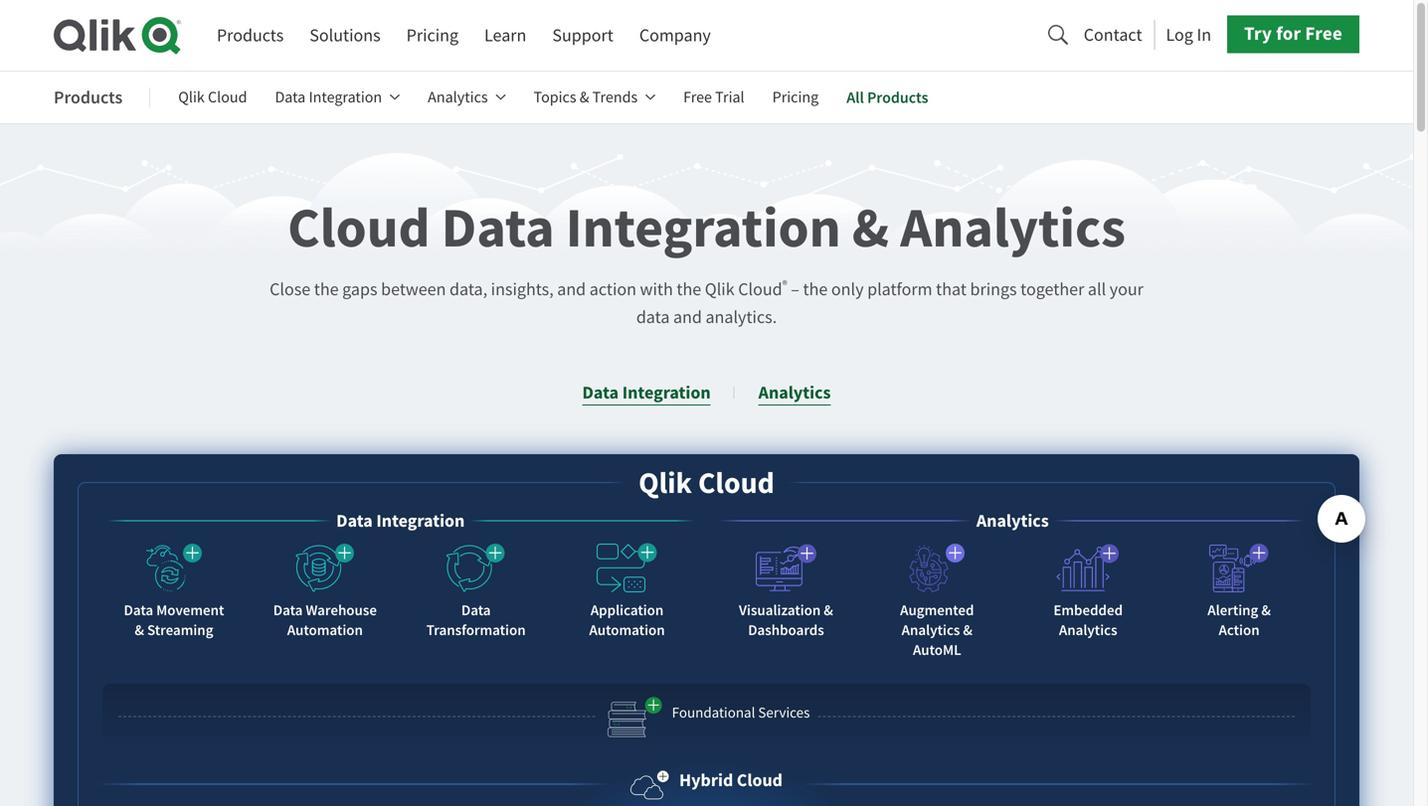 Task type: locate. For each thing, give the bounding box(es) containing it.
products menu bar
[[54, 74, 957, 121]]

the right –
[[803, 278, 828, 301]]

data integration inside products menu bar
[[275, 87, 382, 108]]

free
[[1306, 21, 1343, 46], [684, 87, 712, 108]]

analytics link down "learn" link
[[428, 74, 506, 121]]

1 horizontal spatial the
[[677, 278, 702, 301]]

& right alerting
[[1262, 601, 1271, 621]]

gaps
[[342, 278, 378, 301]]

0 horizontal spatial automation
[[287, 621, 363, 641]]

pricing inside qlik main element
[[407, 24, 459, 47]]

the left gaps
[[314, 278, 339, 301]]

&
[[580, 87, 589, 108], [852, 191, 890, 265], [824, 601, 834, 621], [1262, 601, 1271, 621], [135, 621, 144, 641], [963, 621, 973, 641]]

& inside visualization & dashboards
[[824, 601, 834, 621]]

0 horizontal spatial qlik cloud
[[178, 87, 247, 108]]

1 horizontal spatial automation
[[589, 621, 665, 641]]

data movement & streaming button
[[104, 535, 244, 649]]

and
[[557, 278, 586, 301], [674, 306, 702, 329]]

embedded analytics button
[[1019, 535, 1158, 649]]

& right visualization
[[824, 601, 834, 621]]

integration up with on the top left
[[566, 191, 841, 265]]

data warehouse automation
[[273, 601, 377, 641]]

automation inside application automation button
[[589, 621, 665, 641]]

0 vertical spatial qlik cloud
[[178, 87, 247, 108]]

movement
[[156, 601, 224, 621]]

analytics link
[[428, 74, 506, 121], [759, 381, 831, 406]]

and inside close the gaps between data, insights, and action with the qlik cloud ®
[[557, 278, 586, 301]]

qlik inside close the gaps between data, insights, and action with the qlik cloud ®
[[705, 278, 735, 301]]

0 horizontal spatial products
[[54, 86, 123, 110]]

hybrid cloud button
[[631, 767, 783, 802]]

2 automation from the left
[[589, 621, 665, 641]]

the for close the gaps between data, insights, and action with the qlik cloud ®
[[314, 278, 339, 301]]

all products
[[847, 87, 929, 108]]

in
[[1197, 23, 1212, 46]]

products
[[217, 24, 284, 47], [54, 86, 123, 110], [868, 87, 929, 108]]

data transformation button
[[407, 535, 546, 649]]

insights,
[[491, 278, 554, 301]]

0 horizontal spatial the
[[314, 278, 339, 301]]

0 vertical spatial data integration link
[[275, 74, 400, 121]]

qlik cloud
[[178, 87, 247, 108], [639, 463, 775, 503]]

& left the streaming
[[135, 621, 144, 641]]

1 vertical spatial free
[[684, 87, 712, 108]]

pricing left learn
[[407, 24, 459, 47]]

1 horizontal spatial qlik cloud
[[639, 463, 775, 503]]

data integration
[[275, 87, 382, 108], [583, 381, 711, 405], [336, 509, 465, 533]]

menu bar
[[217, 17, 711, 54]]

integration
[[309, 87, 382, 108], [566, 191, 841, 265], [623, 381, 711, 405], [376, 509, 465, 533]]

solutions
[[310, 24, 381, 47]]

close
[[270, 278, 311, 301]]

0 horizontal spatial and
[[557, 278, 586, 301]]

0 vertical spatial and
[[557, 278, 586, 301]]

1 automation from the left
[[287, 621, 363, 641]]

data integration link down solutions link
[[275, 74, 400, 121]]

1 horizontal spatial products
[[217, 24, 284, 47]]

data
[[275, 87, 306, 108], [442, 191, 555, 265], [583, 381, 619, 405], [336, 509, 373, 533], [124, 601, 153, 621], [273, 601, 303, 621], [461, 601, 491, 621]]

qlik
[[178, 87, 205, 108], [705, 278, 735, 301], [639, 463, 692, 503]]

hybrid cloud
[[680, 769, 783, 793]]

& up only
[[852, 191, 890, 265]]

2 the from the left
[[677, 278, 702, 301]]

application automation
[[589, 601, 665, 641]]

2 horizontal spatial qlik
[[705, 278, 735, 301]]

0 horizontal spatial free
[[684, 87, 712, 108]]

augmented analytics & automl button
[[868, 535, 1007, 669]]

with
[[640, 278, 673, 301]]

free right the "for"
[[1306, 21, 1343, 46]]

1 vertical spatial analytics link
[[759, 381, 831, 406]]

1 horizontal spatial analytics link
[[759, 381, 831, 406]]

your
[[1110, 278, 1144, 301]]

qlik main element
[[217, 15, 1360, 54]]

–
[[791, 278, 800, 301]]

pricing link left all
[[773, 74, 819, 121]]

1 the from the left
[[314, 278, 339, 301]]

all
[[847, 87, 864, 108]]

and right the data at the left of the page
[[674, 306, 702, 329]]

1 horizontal spatial pricing
[[773, 87, 819, 108]]

topics & trends link
[[534, 74, 656, 121]]

& right 'topics'
[[580, 87, 589, 108]]

0 horizontal spatial pricing
[[407, 24, 459, 47]]

products right all
[[868, 87, 929, 108]]

free inside 'link'
[[1306, 21, 1343, 46]]

integration down solutions link
[[309, 87, 382, 108]]

automation inside "data warehouse automation"
[[287, 621, 363, 641]]

cloud inside products menu bar
[[208, 87, 247, 108]]

the right with on the top left
[[677, 278, 702, 301]]

1 vertical spatial qlik
[[705, 278, 735, 301]]

1 horizontal spatial pricing link
[[773, 74, 819, 121]]

visualization
[[739, 601, 821, 621]]

data warehouse automation button
[[256, 535, 395, 649]]

alerting
[[1208, 601, 1259, 621]]

0 vertical spatial pricing link
[[407, 17, 459, 54]]

trends
[[593, 87, 638, 108]]

analytics link down analytics.
[[759, 381, 831, 406]]

pricing link
[[407, 17, 459, 54], [773, 74, 819, 121]]

products down go to the home page. image in the top left of the page
[[54, 86, 123, 110]]

cloud
[[208, 87, 247, 108], [288, 191, 430, 265], [738, 278, 783, 301], [698, 463, 775, 503], [737, 769, 783, 793]]

& right automl
[[963, 621, 973, 641]]

0 vertical spatial free
[[1306, 21, 1343, 46]]

data,
[[450, 278, 488, 301]]

automation
[[287, 621, 363, 641], [589, 621, 665, 641]]

visualization & dashboards button
[[717, 535, 856, 649]]

free left trial
[[684, 87, 712, 108]]

integration up data transformation button
[[376, 509, 465, 533]]

solutions link
[[310, 17, 381, 54]]

and inside – the only platform that brings together all your data and analytics.
[[674, 306, 702, 329]]

1 horizontal spatial and
[[674, 306, 702, 329]]

pricing inside products menu bar
[[773, 87, 819, 108]]

pricing link left learn
[[407, 17, 459, 54]]

3 the from the left
[[803, 278, 828, 301]]

0 horizontal spatial qlik
[[178, 87, 205, 108]]

menu bar inside qlik main element
[[217, 17, 711, 54]]

0 horizontal spatial analytics link
[[428, 74, 506, 121]]

platform
[[868, 278, 933, 301]]

qlik cloud inside products menu bar
[[178, 87, 247, 108]]

visualization & dashboards
[[739, 601, 834, 641]]

pricing
[[407, 24, 459, 47], [773, 87, 819, 108]]

analytics.
[[706, 306, 777, 329]]

log in
[[1167, 23, 1212, 46]]

pricing left all
[[773, 87, 819, 108]]

®
[[783, 278, 788, 293]]

1 vertical spatial pricing
[[773, 87, 819, 108]]

streaming
[[147, 621, 213, 641]]

& inside products menu bar
[[580, 87, 589, 108]]

products inside qlik main element
[[217, 24, 284, 47]]

1 vertical spatial data integration link
[[583, 381, 711, 406]]

products up the qlik cloud link
[[217, 24, 284, 47]]

pricing for bottom pricing link
[[773, 87, 819, 108]]

data inside "data warehouse automation"
[[273, 601, 303, 621]]

hybrid
[[680, 769, 734, 793]]

& inside augmented analytics & automl
[[963, 621, 973, 641]]

and left action
[[557, 278, 586, 301]]

foundational
[[672, 704, 756, 723]]

company link
[[640, 17, 711, 54]]

products for products link
[[217, 24, 284, 47]]

0 vertical spatial pricing
[[407, 24, 459, 47]]

2 horizontal spatial the
[[803, 278, 828, 301]]

the inside – the only platform that brings together all your data and analytics.
[[803, 278, 828, 301]]

1 horizontal spatial free
[[1306, 21, 1343, 46]]

application automation button
[[558, 535, 697, 649]]

try for free link
[[1228, 15, 1360, 53]]

2 vertical spatial qlik
[[639, 463, 692, 503]]

application
[[591, 601, 664, 621]]

learn
[[485, 24, 527, 47]]

qlik cloud link
[[178, 74, 247, 121]]

pricing for left pricing link
[[407, 24, 459, 47]]

data movement & streaming
[[124, 601, 224, 641]]

0 vertical spatial qlik
[[178, 87, 205, 108]]

0 vertical spatial data integration
[[275, 87, 382, 108]]

2 horizontal spatial products
[[868, 87, 929, 108]]

for
[[1277, 21, 1302, 46]]

contact
[[1084, 23, 1143, 46]]

data integration link
[[275, 74, 400, 121], [583, 381, 711, 406]]

foundational services button
[[102, 685, 1311, 750]]

1 vertical spatial and
[[674, 306, 702, 329]]

embedded
[[1054, 601, 1123, 621]]

data integration link down the data at the left of the page
[[583, 381, 711, 406]]

the
[[314, 278, 339, 301], [677, 278, 702, 301], [803, 278, 828, 301]]

analytics
[[428, 87, 488, 108], [901, 191, 1126, 265], [759, 381, 831, 405], [977, 509, 1049, 533], [902, 621, 960, 641], [1059, 621, 1118, 641]]

menu bar containing products
[[217, 17, 711, 54]]

trial
[[716, 87, 745, 108]]

cloud data integration & analytics
[[288, 191, 1126, 265]]



Task type: vqa. For each thing, say whether or not it's contained in the screenshot.
High
no



Task type: describe. For each thing, give the bounding box(es) containing it.
action
[[1219, 621, 1260, 641]]

data inside products menu bar
[[275, 87, 306, 108]]

data inside the data transformation
[[461, 601, 491, 621]]

products link
[[217, 17, 284, 54]]

augmented
[[901, 601, 974, 621]]

analytics inside embedded analytics
[[1059, 621, 1118, 641]]

cloud inside close the gaps between data, insights, and action with the qlik cloud ®
[[738, 278, 783, 301]]

0 vertical spatial analytics link
[[428, 74, 506, 121]]

try for free
[[1245, 21, 1343, 46]]

brings
[[971, 278, 1017, 301]]

alerting & action
[[1208, 601, 1271, 641]]

1 vertical spatial pricing link
[[773, 74, 819, 121]]

try
[[1245, 21, 1273, 46]]

log
[[1167, 23, 1194, 46]]

go to the home page. image
[[54, 16, 181, 55]]

1 vertical spatial data integration
[[583, 381, 711, 405]]

data transformation
[[427, 601, 526, 641]]

transformation
[[427, 621, 526, 641]]

augmented analytics & automl
[[901, 601, 974, 661]]

between
[[381, 278, 446, 301]]

close the gaps between data, insights, and action with the qlik cloud ®
[[270, 278, 788, 301]]

action
[[590, 278, 637, 301]]

log in link
[[1167, 18, 1212, 51]]

products for products menu bar
[[54, 86, 123, 110]]

free trial
[[684, 87, 745, 108]]

learn link
[[485, 17, 527, 54]]

0 horizontal spatial pricing link
[[407, 17, 459, 54]]

support link
[[553, 17, 614, 54]]

topics
[[534, 87, 577, 108]]

free inside products menu bar
[[684, 87, 712, 108]]

– the only platform that brings together all your data and analytics.
[[637, 278, 1144, 329]]

1 vertical spatial qlik cloud
[[639, 463, 775, 503]]

integration inside products menu bar
[[309, 87, 382, 108]]

warehouse
[[306, 601, 377, 621]]

support
[[553, 24, 614, 47]]

all
[[1088, 278, 1107, 301]]

automl
[[913, 641, 962, 661]]

2 vertical spatial data integration
[[336, 509, 465, 533]]

& inside data movement & streaming
[[135, 621, 144, 641]]

services
[[759, 704, 810, 723]]

that
[[936, 278, 967, 301]]

analytics inside analytics link
[[428, 87, 488, 108]]

company
[[640, 24, 711, 47]]

& inside alerting & action
[[1262, 601, 1271, 621]]

analytics inside augmented analytics & automl
[[902, 621, 960, 641]]

only
[[832, 278, 864, 301]]

embedded analytics
[[1054, 601, 1123, 641]]

the for – the only platform that brings together all your data and analytics.
[[803, 278, 828, 301]]

free trial link
[[684, 74, 745, 121]]

integration down the data at the left of the page
[[623, 381, 711, 405]]

data
[[637, 306, 670, 329]]

contact link
[[1084, 18, 1143, 51]]

topics & trends
[[534, 87, 638, 108]]

foundational services
[[672, 704, 810, 723]]

data inside data movement & streaming
[[124, 601, 153, 621]]

together
[[1021, 278, 1085, 301]]

dashboards
[[748, 621, 824, 641]]

1 horizontal spatial qlik
[[639, 463, 692, 503]]

1 horizontal spatial data integration link
[[583, 381, 711, 406]]

cloud inside button
[[737, 769, 783, 793]]

alerting & action button
[[1170, 535, 1309, 649]]

all products link
[[847, 74, 929, 121]]

qlik inside the qlik cloud link
[[178, 87, 205, 108]]

0 horizontal spatial data integration link
[[275, 74, 400, 121]]



